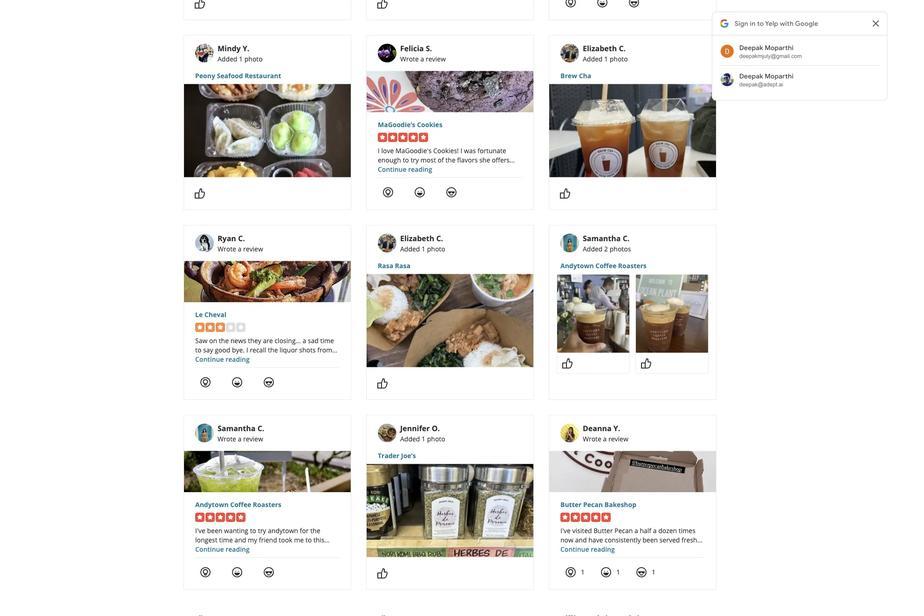 Task type: describe. For each thing, give the bounding box(es) containing it.
photo for rasa
[[427, 244, 446, 253]]

5 star rating image for samantha c.
[[195, 513, 246, 523]]

24 cool v2 image for samantha c.
[[263, 567, 275, 579]]

le cheval
[[195, 310, 227, 319]]

cookies
[[417, 120, 443, 129]]

2 horizontal spatial 24 funny v2 image
[[601, 567, 612, 579]]

reading for ryan
[[226, 355, 250, 364]]

continue reading button for deanna
[[561, 545, 615, 554]]

butter pecan bakeshop
[[561, 500, 637, 509]]

deanna
[[583, 424, 612, 434]]

photo of samantha c. image for samantha c. added 2 photos
[[561, 234, 579, 253]]

wrote for deanna
[[583, 435, 602, 444]]

1 horizontal spatial andytown
[[561, 262, 594, 270]]

butter
[[561, 500, 582, 509]]

a for deanna
[[603, 435, 607, 444]]

wrote for ryan
[[218, 244, 236, 253]]

1 open photo lightbox image from the left
[[558, 275, 630, 353]]

mindy y. added 1 photo
[[218, 43, 263, 63]]

rasa rasa link
[[378, 261, 523, 271]]

photo of elizabeth c. image for rasa
[[378, 234, 397, 253]]

photo for joe's
[[427, 435, 446, 444]]

y. for deanna y.
[[614, 424, 621, 434]]

5 star rating image for deanna y.
[[561, 513, 611, 523]]

photo for cha
[[610, 54, 628, 63]]

24 useful v2 image
[[383, 187, 394, 198]]

1 rasa from the left
[[378, 262, 393, 270]]

added for rasa
[[400, 244, 420, 253]]

butter pecan bakeshop link
[[561, 500, 705, 509]]

wrote for samantha
[[218, 435, 236, 444]]

jennifer
[[400, 424, 430, 434]]

reading for deanna
[[591, 545, 615, 554]]

trader
[[378, 452, 400, 461]]

photo of ryan c. image
[[195, 234, 214, 253]]

coffee for the left andytown coffee roasters link
[[230, 500, 251, 509]]

photo of jennifer o. image
[[378, 424, 397, 443]]

s.
[[426, 43, 432, 53]]

brew cha
[[561, 71, 592, 80]]

24 funny v2 image for 24 cool v2 icon for ryan c.
[[232, 377, 243, 388]]

samantha c. added 2 photos
[[583, 234, 631, 253]]

ryan c. link
[[218, 234, 245, 244]]

felicia
[[400, 43, 424, 53]]

added for seafood
[[218, 54, 237, 63]]

peony
[[195, 71, 215, 80]]

photo of deanna y. image
[[561, 424, 579, 443]]

le cheval link
[[195, 310, 340, 319]]

added for coffee
[[583, 244, 603, 253]]

o.
[[432, 424, 440, 434]]

like feed item image for jennifer
[[377, 568, 388, 580]]

added for joe's
[[400, 435, 420, 444]]

continue reading button for felicia
[[378, 165, 432, 174]]

continue reading for ryan
[[195, 355, 250, 364]]

24 funny v2 image for samantha
[[232, 567, 243, 579]]

continue reading for deanna
[[561, 545, 615, 554]]

pecan
[[584, 500, 603, 509]]

0 vertical spatial 24 cool v2 image
[[629, 0, 640, 8]]

continue for samantha
[[195, 545, 224, 554]]

c. inside ryan c. wrote a review
[[238, 234, 245, 244]]

c. for andytown coffee roasters
[[623, 234, 630, 244]]

continue reading button for samantha
[[195, 545, 250, 554]]

elizabeth c. link for rasa rasa
[[400, 234, 443, 244]]

like feed item image for elizabeth
[[560, 188, 571, 199]]

elizabeth c. added 1 photo for cha
[[583, 43, 628, 63]]

a for ryan
[[238, 244, 242, 253]]

cheval
[[205, 310, 227, 319]]

peony seafood restaurant link
[[195, 71, 340, 80]]

magoodie's
[[378, 120, 416, 129]]

y. for mindy y.
[[243, 43, 250, 53]]

1 inside 'jennifer o. added 1 photo'
[[422, 435, 426, 444]]

seafood
[[217, 71, 243, 80]]

brew cha link
[[561, 71, 705, 80]]

mindy y. link
[[218, 43, 250, 53]]

0 horizontal spatial andytown coffee roasters link
[[195, 500, 340, 509]]



Task type: locate. For each thing, give the bounding box(es) containing it.
continue reading button
[[378, 165, 432, 174], [195, 355, 250, 364], [195, 545, 250, 554], [561, 545, 615, 554]]

photo inside 'jennifer o. added 1 photo'
[[427, 435, 446, 444]]

coffee for the rightmost andytown coffee roasters link
[[596, 262, 617, 270]]

0 horizontal spatial samantha c. link
[[218, 424, 264, 434]]

felicia s. wrote a review
[[400, 43, 446, 63]]

photo of elizabeth c. image
[[561, 44, 579, 63], [378, 234, 397, 253]]

deanna y. link
[[583, 424, 621, 434]]

1 horizontal spatial y.
[[614, 424, 621, 434]]

a inside deanna y. wrote a review
[[603, 435, 607, 444]]

elizabeth for brew cha
[[583, 43, 617, 53]]

1 horizontal spatial andytown coffee roasters link
[[561, 261, 705, 271]]

samantha c. link for samantha c. wrote a review
[[218, 424, 264, 434]]

rasa
[[378, 262, 393, 270], [395, 262, 411, 270]]

1 horizontal spatial samantha
[[583, 234, 621, 244]]

a inside felicia s. wrote a review
[[421, 54, 424, 63]]

brew
[[561, 71, 578, 80]]

added inside 'jennifer o. added 1 photo'
[[400, 435, 420, 444]]

continue reading button for ryan
[[195, 355, 250, 364]]

elizabeth for rasa rasa
[[400, 234, 435, 244]]

ryan
[[218, 234, 236, 244]]

wrote
[[400, 54, 419, 63], [218, 244, 236, 253], [218, 435, 236, 444], [583, 435, 602, 444]]

elizabeth c. link up cha
[[583, 43, 626, 53]]

andytown coffee roasters
[[561, 262, 647, 270], [195, 500, 281, 509]]

0 horizontal spatial 24 funny v2 image
[[232, 377, 243, 388]]

0 horizontal spatial andytown
[[195, 500, 229, 509]]

0 vertical spatial roasters
[[618, 262, 647, 270]]

2 vertical spatial 24 cool v2 image
[[636, 567, 647, 579]]

1 vertical spatial elizabeth
[[400, 234, 435, 244]]

0 vertical spatial 24 cool v2 image
[[263, 377, 275, 388]]

review
[[426, 54, 446, 63], [243, 244, 263, 253], [243, 435, 263, 444], [609, 435, 629, 444]]

continue
[[378, 165, 407, 174], [195, 355, 224, 364], [195, 545, 224, 554], [561, 545, 589, 554]]

1 horizontal spatial 24 funny v2 image
[[414, 187, 426, 198]]

added for cha
[[583, 54, 603, 63]]

continue for felicia
[[378, 165, 407, 174]]

like feed item image
[[194, 0, 206, 9], [377, 0, 388, 9], [194, 188, 206, 199], [562, 358, 573, 369], [641, 358, 652, 369], [377, 378, 388, 389]]

ryan c. wrote a review
[[218, 234, 263, 253]]

24 funny v2 image for felicia
[[414, 187, 426, 198]]

review inside the samantha c. wrote a review
[[243, 435, 263, 444]]

y.
[[243, 43, 250, 53], [614, 424, 621, 434]]

rasa rasa
[[378, 262, 411, 270]]

c. inside the samantha c. wrote a review
[[258, 424, 264, 434]]

1
[[239, 54, 243, 63], [605, 54, 608, 63], [422, 244, 426, 253], [422, 435, 426, 444], [581, 568, 585, 577], [617, 568, 620, 577], [652, 568, 656, 577]]

1 horizontal spatial roasters
[[618, 262, 647, 270]]

0 vertical spatial photo of elizabeth c. image
[[561, 44, 579, 63]]

andytown
[[561, 262, 594, 270], [195, 500, 229, 509]]

24 funny v2 image
[[597, 0, 608, 8], [232, 377, 243, 388]]

1 horizontal spatial samantha c. link
[[583, 234, 630, 244]]

samantha
[[583, 234, 621, 244], [218, 424, 256, 434]]

continue reading for samantha
[[195, 545, 250, 554]]

3 star rating image
[[195, 323, 246, 332]]

review for deanna y.
[[609, 435, 629, 444]]

samantha c. link for samantha c. added 2 photos
[[583, 234, 630, 244]]

a inside ryan c. wrote a review
[[238, 244, 242, 253]]

photo up restaurant
[[245, 54, 263, 63]]

photo of samantha c. image left 2
[[561, 234, 579, 253]]

restaurant
[[245, 71, 281, 80]]

0 horizontal spatial elizabeth c. link
[[400, 234, 443, 244]]

0 vertical spatial like feed item image
[[560, 188, 571, 199]]

1 vertical spatial 24 funny v2 image
[[232, 377, 243, 388]]

1 vertical spatial andytown coffee roasters link
[[195, 500, 340, 509]]

1 vertical spatial roasters
[[253, 500, 281, 509]]

jennifer o. added 1 photo
[[400, 424, 446, 444]]

review inside ryan c. wrote a review
[[243, 244, 263, 253]]

0 horizontal spatial y.
[[243, 43, 250, 53]]

continue for ryan
[[195, 355, 224, 364]]

deanna y. wrote a review
[[583, 424, 629, 444]]

elizabeth
[[583, 43, 617, 53], [400, 234, 435, 244]]

1 vertical spatial andytown coffee roasters
[[195, 500, 281, 509]]

24 cool v2 image
[[629, 0, 640, 8], [446, 187, 457, 198], [636, 567, 647, 579]]

0 vertical spatial samantha c. link
[[583, 234, 630, 244]]

added down jennifer
[[400, 435, 420, 444]]

y. inside mindy y. added 1 photo
[[243, 43, 250, 53]]

0 vertical spatial elizabeth
[[583, 43, 617, 53]]

1 horizontal spatial 5 star rating image
[[378, 133, 428, 142]]

elizabeth up cha
[[583, 43, 617, 53]]

1 vertical spatial elizabeth c. link
[[400, 234, 443, 244]]

24 funny v2 image for 24 cool v2 image to the top
[[597, 0, 608, 8]]

5 star rating image for felicia s.
[[378, 133, 428, 142]]

1 horizontal spatial elizabeth c. added 1 photo
[[583, 43, 628, 63]]

0 horizontal spatial open photo lightbox image
[[558, 275, 630, 353]]

photo of elizabeth c. image up rasa rasa
[[378, 234, 397, 253]]

bakeshop
[[605, 500, 637, 509]]

1 vertical spatial elizabeth c. added 1 photo
[[400, 234, 446, 253]]

0 horizontal spatial elizabeth c. added 1 photo
[[400, 234, 446, 253]]

photo of samantha c. image
[[561, 234, 579, 253], [195, 424, 214, 443]]

roasters
[[618, 262, 647, 270], [253, 500, 281, 509]]

added
[[218, 54, 237, 63], [583, 54, 603, 63], [400, 244, 420, 253], [583, 244, 603, 253], [400, 435, 420, 444]]

1 24 cool v2 image from the top
[[263, 377, 275, 388]]

0 vertical spatial coffee
[[596, 262, 617, 270]]

elizabeth c. added 1 photo up rasa rasa link on the top of the page
[[400, 234, 446, 253]]

coffee
[[596, 262, 617, 270], [230, 500, 251, 509]]

added inside mindy y. added 1 photo
[[218, 54, 237, 63]]

photo of mindy y. image
[[195, 44, 214, 63]]

0 horizontal spatial coffee
[[230, 500, 251, 509]]

continue reading for felicia
[[378, 165, 432, 174]]

0 horizontal spatial photo of elizabeth c. image
[[378, 234, 397, 253]]

1 inside mindy y. added 1 photo
[[239, 54, 243, 63]]

a
[[421, 54, 424, 63], [238, 244, 242, 253], [238, 435, 242, 444], [603, 435, 607, 444]]

y. right deanna
[[614, 424, 621, 434]]

1 horizontal spatial like feed item image
[[560, 188, 571, 199]]

review for felicia s.
[[426, 54, 446, 63]]

photo of elizabeth c. image for brew
[[561, 44, 579, 63]]

5 star rating image
[[378, 133, 428, 142], [195, 513, 246, 523], [561, 513, 611, 523]]

wrote inside deanna y. wrote a review
[[583, 435, 602, 444]]

jennifer o. link
[[400, 424, 440, 434]]

trader joe's link
[[378, 451, 523, 461]]

photo up rasa rasa link on the top of the page
[[427, 244, 446, 253]]

photo up brew cha link
[[610, 54, 628, 63]]

2 rasa from the left
[[395, 262, 411, 270]]

peony seafood restaurant
[[195, 71, 281, 80]]

1 horizontal spatial rasa
[[395, 262, 411, 270]]

continue for deanna
[[561, 545, 589, 554]]

samantha c. wrote a review
[[218, 424, 264, 444]]

1 vertical spatial 24 cool v2 image
[[446, 187, 457, 198]]

review inside felicia s. wrote a review
[[426, 54, 446, 63]]

photo of samantha c. image for samantha c. wrote a review
[[195, 424, 214, 443]]

added left 2
[[583, 244, 603, 253]]

0 horizontal spatial samantha
[[218, 424, 256, 434]]

0 vertical spatial elizabeth c. added 1 photo
[[583, 43, 628, 63]]

added up cha
[[583, 54, 603, 63]]

0 vertical spatial andytown
[[561, 262, 594, 270]]

samantha inside samantha c. added 2 photos
[[583, 234, 621, 244]]

2 horizontal spatial 5 star rating image
[[561, 513, 611, 523]]

0 horizontal spatial photo of samantha c. image
[[195, 424, 214, 443]]

a for samantha
[[238, 435, 242, 444]]

y. inside deanna y. wrote a review
[[614, 424, 621, 434]]

0 vertical spatial y.
[[243, 43, 250, 53]]

1 vertical spatial photo of elizabeth c. image
[[378, 234, 397, 253]]

1 horizontal spatial photo of elizabeth c. image
[[561, 44, 579, 63]]

c. for rasa rasa
[[436, 234, 443, 244]]

a for felicia
[[421, 54, 424, 63]]

photo inside mindy y. added 1 photo
[[245, 54, 263, 63]]

1 vertical spatial 24 cool v2 image
[[263, 567, 275, 579]]

c.
[[619, 43, 626, 53], [238, 234, 245, 244], [436, 234, 443, 244], [623, 234, 630, 244], [258, 424, 264, 434]]

samantha for samantha c. wrote a review
[[218, 424, 256, 434]]

review for ryan c.
[[243, 244, 263, 253]]

samantha for samantha c. added 2 photos
[[583, 234, 621, 244]]

0 horizontal spatial like feed item image
[[377, 568, 388, 580]]

felicia s. link
[[400, 43, 432, 53]]

1 horizontal spatial photo of samantha c. image
[[561, 234, 579, 253]]

mindy
[[218, 43, 241, 53]]

added up rasa rasa
[[400, 244, 420, 253]]

review for samantha c.
[[243, 435, 263, 444]]

samantha inside the samantha c. wrote a review
[[218, 424, 256, 434]]

photo for seafood
[[245, 54, 263, 63]]

1 vertical spatial andytown
[[195, 500, 229, 509]]

elizabeth c. added 1 photo for rasa
[[400, 234, 446, 253]]

24 cool v2 image for ryan c.
[[263, 377, 275, 388]]

c. for brew cha
[[619, 43, 626, 53]]

added down mindy
[[218, 54, 237, 63]]

reading for samantha
[[226, 545, 250, 554]]

review inside deanna y. wrote a review
[[609, 435, 629, 444]]

2
[[605, 244, 608, 253]]

24 cool v2 image
[[263, 377, 275, 388], [263, 567, 275, 579]]

wrote inside felicia s. wrote a review
[[400, 54, 419, 63]]

1 vertical spatial y.
[[614, 424, 621, 434]]

photos
[[610, 244, 631, 253]]

photo of samantha c. image left the samantha c. wrote a review
[[195, 424, 214, 443]]

samantha c. link
[[583, 234, 630, 244], [218, 424, 264, 434]]

elizabeth up rasa rasa
[[400, 234, 435, 244]]

le
[[195, 310, 203, 319]]

magoodie's cookies link
[[378, 120, 523, 129]]

elizabeth c. link up rasa rasa
[[400, 234, 443, 244]]

andytown coffee roasters link
[[561, 261, 705, 271], [195, 500, 340, 509]]

c. inside samantha c. added 2 photos
[[623, 234, 630, 244]]

1 horizontal spatial coffee
[[596, 262, 617, 270]]

y. right mindy
[[243, 43, 250, 53]]

1 horizontal spatial open photo lightbox image
[[636, 275, 709, 353]]

joe's
[[401, 452, 416, 461]]

24 useful v2 image
[[565, 0, 577, 8], [200, 377, 211, 388], [200, 567, 211, 579], [565, 567, 577, 579]]

wrote inside ryan c. wrote a review
[[218, 244, 236, 253]]

0 horizontal spatial andytown coffee roasters
[[195, 500, 281, 509]]

2 24 cool v2 image from the top
[[263, 567, 275, 579]]

cha
[[579, 71, 592, 80]]

wrote inside the samantha c. wrote a review
[[218, 435, 236, 444]]

1 vertical spatial like feed item image
[[377, 568, 388, 580]]

0 horizontal spatial 5 star rating image
[[195, 513, 246, 523]]

photo of elizabeth c. image up brew at the top of the page
[[561, 44, 579, 63]]

photo of felicia s. image
[[378, 44, 397, 63]]

0 vertical spatial photo of samantha c. image
[[561, 234, 579, 253]]

trader joe's
[[378, 452, 416, 461]]

wrote for felicia
[[400, 54, 419, 63]]

24 funny v2 image
[[414, 187, 426, 198], [232, 567, 243, 579], [601, 567, 612, 579]]

reading for felicia
[[408, 165, 432, 174]]

elizabeth c. added 1 photo up cha
[[583, 43, 628, 63]]

1 horizontal spatial elizabeth c. link
[[583, 43, 626, 53]]

like feed item image
[[560, 188, 571, 199], [377, 568, 388, 580]]

elizabeth c. link for brew cha
[[583, 43, 626, 53]]

continue reading
[[378, 165, 432, 174], [195, 355, 250, 364], [195, 545, 250, 554], [561, 545, 615, 554]]

0 horizontal spatial 24 funny v2 image
[[232, 567, 243, 579]]

open photo lightbox image
[[558, 275, 630, 353], [636, 275, 709, 353]]

1 vertical spatial samantha
[[218, 424, 256, 434]]

added inside samantha c. added 2 photos
[[583, 244, 603, 253]]

0 horizontal spatial rasa
[[378, 262, 393, 270]]

0 horizontal spatial elizabeth
[[400, 234, 435, 244]]

photo
[[245, 54, 263, 63], [610, 54, 628, 63], [427, 244, 446, 253], [427, 435, 446, 444]]

0 vertical spatial andytown coffee roasters
[[561, 262, 647, 270]]

2 open photo lightbox image from the left
[[636, 275, 709, 353]]

0 vertical spatial 24 funny v2 image
[[597, 0, 608, 8]]

1 vertical spatial samantha c. link
[[218, 424, 264, 434]]

photo down the o.
[[427, 435, 446, 444]]

magoodie's cookies
[[378, 120, 443, 129]]

reading
[[408, 165, 432, 174], [226, 355, 250, 364], [226, 545, 250, 554], [591, 545, 615, 554]]

0 horizontal spatial roasters
[[253, 500, 281, 509]]

1 horizontal spatial elizabeth
[[583, 43, 617, 53]]

0 vertical spatial andytown coffee roasters link
[[561, 261, 705, 271]]

1 vertical spatial coffee
[[230, 500, 251, 509]]

elizabeth c. link
[[583, 43, 626, 53], [400, 234, 443, 244]]

1 horizontal spatial 24 funny v2 image
[[597, 0, 608, 8]]

0 vertical spatial samantha
[[583, 234, 621, 244]]

elizabeth c. added 1 photo
[[583, 43, 628, 63], [400, 234, 446, 253]]

a inside the samantha c. wrote a review
[[238, 435, 242, 444]]

1 vertical spatial photo of samantha c. image
[[195, 424, 214, 443]]

0 vertical spatial elizabeth c. link
[[583, 43, 626, 53]]

1 horizontal spatial andytown coffee roasters
[[561, 262, 647, 270]]



Task type: vqa. For each thing, say whether or not it's contained in the screenshot.


